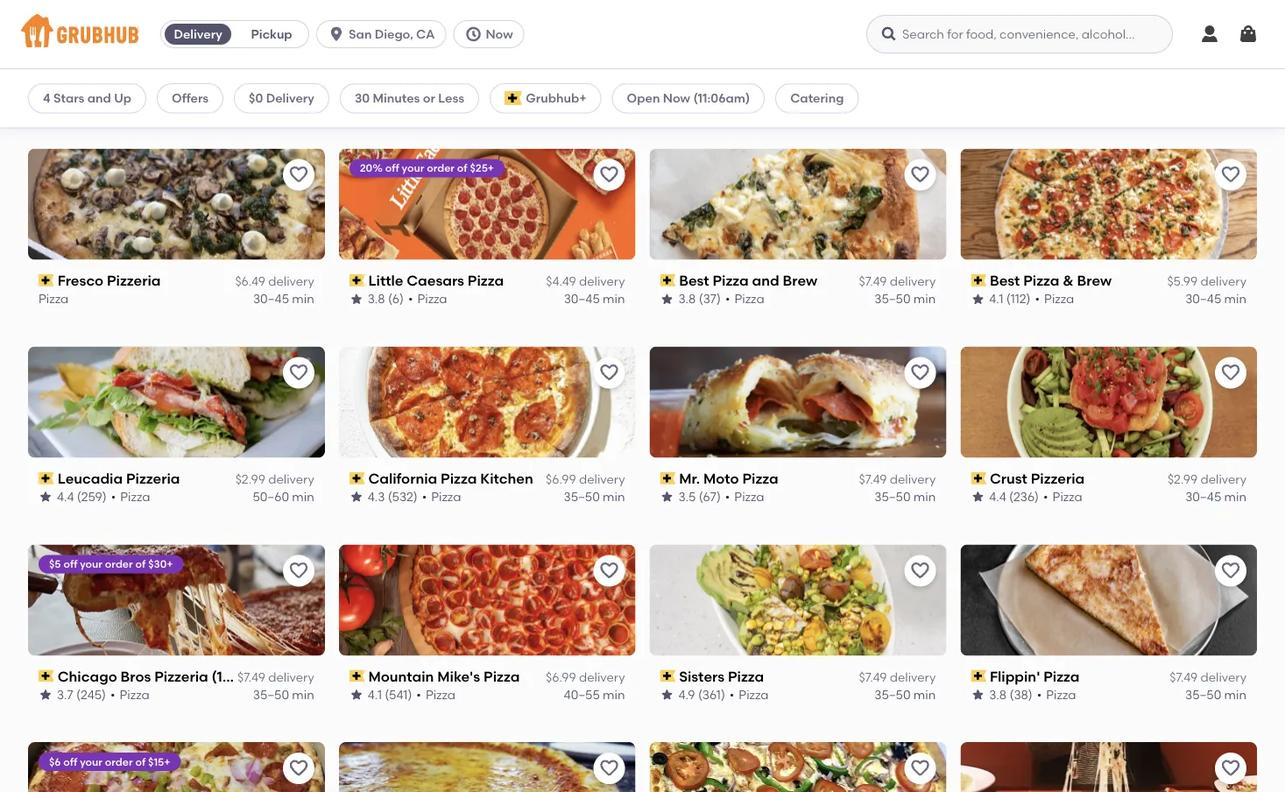 Task type: describe. For each thing, give the bounding box(es) containing it.
san
[[349, 27, 372, 42]]

pizza down flippin' pizza
[[1047, 687, 1077, 702]]

caesars
[[407, 272, 464, 289]]

open
[[627, 91, 660, 106]]

35–50 min for mr. moto pizza
[[875, 489, 936, 504]]

save this restaurant image for fresco pizzeria
[[288, 164, 309, 185]]

$7.49 delivery for flippin' pizza
[[1170, 670, 1247, 685]]

$7.49 delivery for best pizza and brew
[[859, 274, 936, 289]]

35–50 for flippin' pizza
[[1186, 687, 1222, 702]]

mountain
[[368, 668, 434, 685]]

save this restaurant button for sisters pizza logo
[[905, 555, 936, 587]]

mr. moto pizza logo image
[[650, 347, 947, 458]]

pizzeria for 'fresco pizzeria logo'
[[107, 272, 161, 289]]

now button
[[453, 20, 532, 48]]

rd)
[[315, 668, 339, 685]]

flippin' pizza logo image
[[961, 545, 1258, 656]]

50–60 min
[[253, 489, 314, 504]]

the
[[679, 74, 705, 91]]

4
[[43, 91, 51, 106]]

your for little
[[402, 162, 424, 174]]

svg image
[[1200, 24, 1221, 45]]

3.7
[[57, 687, 73, 702]]

min for flippin' pizza
[[1225, 687, 1247, 702]]

$6.99 delivery for california pizza kitchen
[[546, 472, 625, 487]]

$7.49 for crust pizzeria
[[1170, 76, 1198, 91]]

pizza right sisters
[[728, 668, 764, 685]]

chicago bros pizzeria (10423 mission rd)
[[58, 668, 339, 685]]

delivery inside button
[[174, 27, 222, 42]]

california
[[368, 470, 437, 487]]

20% off your order of $25+
[[360, 162, 494, 174]]

pizzeria down search for food, convenience, alcohol... search box
[[1031, 74, 1085, 91]]

(532)
[[388, 489, 418, 504]]

star icon image for sisters pizza
[[660, 688, 674, 702]]

mr. moto pizza
[[679, 470, 779, 487]]

min for california pizza kitchen
[[603, 489, 625, 504]]

up
[[114, 91, 132, 106]]

40–55
[[564, 687, 600, 702]]

of for caesars
[[457, 162, 468, 174]]

pizza down fresco
[[39, 292, 68, 306]]

30–45 min for fresco pizzeria
[[253, 292, 314, 306]]

4.7
[[679, 94, 695, 108]]

(47)
[[77, 94, 99, 108]]

pizza down california pizza kitchen
[[431, 489, 461, 504]]

pizza right (236)
[[1053, 489, 1083, 504]]

• right "(164)"
[[730, 94, 734, 108]]

less
[[438, 91, 465, 106]]

$3.99 delivery
[[857, 76, 936, 91]]

fresco pizzeria logo image
[[28, 149, 325, 260]]

4.4 (236)
[[990, 489, 1039, 504]]

leucadia pizzeria
[[58, 470, 180, 487]]

filippi's pizza restaurant & bar logo image
[[961, 742, 1258, 792]]

delivery for 3.7 (245)
[[268, 670, 314, 685]]

4.3 (532)
[[368, 489, 418, 504]]

save this restaurant image for california pizza kitchen  logo
[[599, 362, 620, 383]]

moto for mr. moto pizza
[[704, 470, 739, 487]]

pizza up (37)
[[713, 272, 749, 289]]

• for papa johns
[[103, 94, 108, 108]]

save this restaurant image for best pizza and brew
[[910, 164, 931, 185]]

$2.99 for leucadia pizzeria
[[235, 472, 265, 487]]

4.1 for mountain mike's pizza
[[368, 687, 382, 702]]

pizza down best pizza & brew
[[1045, 292, 1075, 306]]

2 vertical spatial order
[[105, 756, 133, 768]]

diego,
[[375, 27, 413, 42]]

pizza right flippin'
[[1044, 668, 1080, 685]]

kitchen
[[480, 470, 533, 487]]

$2.99 delivery for crust pizzeria
[[1168, 472, 1247, 487]]

pizza right caesars
[[468, 272, 504, 289]]

fresco
[[58, 272, 104, 289]]

3.8 (38)
[[990, 687, 1033, 702]]

ca
[[416, 27, 435, 42]]

4.9 (361)
[[679, 687, 725, 702]]

main navigation navigation
[[0, 0, 1286, 69]]

delivery for 4.1 (112)
[[1201, 274, 1247, 289]]

(6)
[[388, 292, 404, 306]]

$2.99 delivery for leucadia pizzeria
[[235, 472, 314, 487]]

• pizza for papa johns
[[103, 94, 142, 108]]

now inside now button
[[486, 27, 513, 42]]

$7.49 for best pizza and brew
[[859, 274, 887, 289]]

crust pizzeria logo image
[[961, 347, 1258, 458]]

subscription pass image for leucadia pizzeria
[[39, 472, 54, 484]]

tony's giant pizzeria (formerly philly grill) logo image
[[28, 742, 325, 792]]

save this restaurant button for 'fresco pizzeria logo'
[[283, 159, 314, 191]]

pickup
[[251, 27, 292, 42]]

best pizza & brew
[[990, 272, 1112, 289]]

flippin' pizza
[[990, 668, 1080, 685]]

(541)
[[385, 687, 412, 702]]

mission
[[260, 668, 311, 685]]

subscription pass image for california pizza kitchen
[[349, 472, 365, 484]]

(112)
[[1007, 292, 1031, 306]]

subscription pass image for crust pizzeria
[[971, 472, 987, 484]]

min for sisters pizza
[[914, 687, 936, 702]]

4.9
[[679, 687, 695, 702]]

house
[[471, 74, 515, 91]]

star icon image for best pizza & brew
[[971, 292, 985, 306]]

30–45 for papa johns
[[253, 94, 289, 108]]

subscription pass image for best pizza and brew
[[660, 274, 676, 286]]

• pizza for chicago bros pizzeria (10423 mission rd)
[[110, 687, 150, 702]]

2 vertical spatial of
[[135, 756, 146, 768]]

$6.99 for pizza
[[546, 670, 576, 685]]

$30+
[[148, 558, 173, 570]]

$2.99 for crust pizzeria
[[1168, 472, 1198, 487]]

(10423
[[212, 668, 257, 685]]

• for mountain mike's pizza
[[417, 687, 421, 702]]

save this restaurant button for nobel pizzeria logo
[[905, 753, 936, 785]]

save this restaurant button for best pizza and brew logo
[[905, 159, 936, 191]]

subscription pass image for crust pizzeria
[[971, 76, 987, 88]]

• for mr. moto pizza
[[725, 489, 730, 504]]

$15+
[[148, 756, 170, 768]]

subscription pass image for chicago bros pizzeria (10423 mission rd)
[[39, 670, 54, 682]]

$6
[[49, 756, 61, 768]]

3.8 for little caesars pizza
[[368, 292, 385, 306]]

(259)
[[77, 489, 107, 504]]

sisters pizza logo image
[[650, 545, 947, 656]]

4.2 (47)
[[57, 94, 99, 108]]

subscription pass image for the pizza taproom
[[660, 76, 676, 88]]

sisters pizza
[[679, 668, 764, 685]]

little caesars pizza
[[368, 272, 504, 289]]

of for bros
[[135, 558, 146, 570]]

minutes
[[373, 91, 420, 106]]

pizza left &
[[1024, 272, 1060, 289]]

svg image inside now button
[[465, 25, 482, 43]]

star icon image for mr. moto pizza
[[660, 490, 674, 504]]

chicago bros pizzeria (10423 mission rd) logo image
[[28, 545, 325, 656]]

pickup button
[[235, 20, 309, 48]]

3.5 (67)
[[679, 489, 721, 504]]

30–45 min for crust pizzeria
[[1186, 489, 1247, 504]]

30–45 for fresco pizzeria
[[253, 292, 289, 306]]

$4.49
[[546, 274, 576, 289]]

• pizza for mr. moto pizza house
[[423, 94, 462, 108]]

$7.49 for flippin' pizza
[[1170, 670, 1198, 685]]

delivery for 3.8 (6)
[[579, 274, 625, 289]]

$3.49 delivery
[[235, 76, 314, 91]]

pizza down the johns
[[112, 94, 142, 108]]

pizza down the mr. moto pizza house
[[432, 94, 462, 108]]

35–50 min for mr. moto pizza house
[[564, 94, 625, 108]]

3.5
[[679, 489, 696, 504]]

pizza down the mr. moto pizza
[[735, 489, 765, 504]]

4.4 for crust pizzeria
[[990, 489, 1007, 504]]

the pizza taproom
[[679, 74, 810, 91]]

papa
[[58, 74, 95, 91]]

• for flippin' pizza
[[1037, 687, 1042, 702]]

(236)
[[1010, 489, 1039, 504]]

30 minutes or less
[[355, 91, 465, 106]]

$7.49 delivery for sisters pizza
[[859, 670, 936, 685]]

star icon image for california pizza kitchen
[[349, 490, 363, 504]]

save this restaurant image for filippi's pizza restaurant & bar logo on the right
[[1221, 758, 1242, 779]]

papa johns
[[58, 74, 140, 91]]

pizza down mountain mike's pizza
[[426, 687, 456, 702]]

2 vertical spatial your
[[80, 756, 102, 768]]

40–55 min
[[564, 687, 625, 702]]

leucadia pizzeria logo image
[[28, 347, 325, 458]]

pizzeria for leucadia pizzeria logo in the left of the page
[[126, 470, 180, 487]]

star icon image for chicago bros pizzeria (10423 mission rd)
[[39, 688, 53, 702]]

min for mr. moto pizza house
[[603, 94, 625, 108]]

crust for $2.99
[[990, 470, 1028, 487]]

best pizza & brew logo image
[[961, 149, 1258, 260]]

$7.49 delivery for crust pizzeria
[[1170, 76, 1247, 91]]

(11:06am)
[[694, 91, 750, 106]]

chicago
[[58, 668, 117, 685]]

save this restaurant button for pauly's pizza joint logo
[[594, 753, 625, 785]]

pizza down bros
[[120, 687, 150, 702]]

catering
[[791, 91, 844, 106]]

• pizza for crust pizzeria
[[1044, 489, 1083, 504]]

subscription pass image for mr. moto pizza
[[660, 472, 676, 484]]

nobel pizzeria logo image
[[650, 742, 947, 792]]

4 stars and up
[[43, 91, 132, 106]]

grubhub plus flag logo image
[[505, 91, 523, 105]]

4.4 (259)
[[57, 489, 107, 504]]

$0 delivery
[[249, 91, 315, 106]]

35–50 min for chicago bros pizzeria (10423 mission rd)
[[253, 687, 314, 702]]

min for chicago bros pizzeria (10423 mission rd)
[[292, 687, 314, 702]]

$5 off your order of $30+
[[49, 558, 173, 570]]

save this restaurant image for leucadia pizzeria logo in the left of the page
[[288, 362, 309, 383]]

4.8 (884)
[[368, 94, 418, 108]]

• for sisters pizza
[[730, 687, 735, 702]]

$6.49 delivery
[[235, 274, 314, 289]]

and for stars
[[87, 91, 111, 106]]

subscription pass image for fresco pizzeria
[[39, 274, 54, 286]]

subscription pass image for sisters pizza
[[660, 670, 676, 682]]

save this restaurant image for crust pizzeria
[[1221, 362, 1242, 383]]

offers
[[172, 91, 209, 106]]

save this restaurant image for pauly's pizza joint logo
[[599, 758, 620, 779]]

4.1 for best pizza & brew
[[990, 292, 1004, 306]]



Task type: locate. For each thing, give the bounding box(es) containing it.
• pizza down sisters pizza
[[730, 687, 769, 702]]

flippin'
[[990, 668, 1041, 685]]

• right (6)
[[408, 292, 413, 306]]

subscription pass image left leucadia
[[39, 472, 54, 484]]

• for crust pizzeria
[[1044, 489, 1049, 504]]

• right (361) in the right of the page
[[730, 687, 735, 702]]

20%
[[360, 162, 383, 174]]

star icon image left '4.1 (112)'
[[971, 292, 985, 306]]

delivery for 4.9 (361)
[[890, 670, 936, 685]]

stars
[[53, 91, 85, 106]]

$6.99 delivery
[[546, 472, 625, 487], [546, 670, 625, 685]]

mike's
[[438, 668, 480, 685]]

save this restaurant button for filippi's pizza restaurant & bar logo on the right
[[1216, 753, 1247, 785]]

(361)
[[698, 687, 725, 702]]

0 vertical spatial moto
[[393, 74, 428, 91]]

30–45 for best pizza & brew
[[1186, 292, 1222, 306]]

your right $6
[[80, 756, 102, 768]]

save this restaurant image for sisters pizza logo
[[910, 560, 931, 581]]

1 vertical spatial now
[[663, 91, 691, 106]]

off
[[385, 162, 399, 174], [63, 558, 77, 570], [63, 756, 77, 768]]

pizzeria right fresco
[[107, 272, 161, 289]]

2 horizontal spatial 3.8
[[990, 687, 1007, 702]]

brew right &
[[1078, 272, 1112, 289]]

• for little caesars pizza
[[408, 292, 413, 306]]

mountain mike's pizza
[[368, 668, 520, 685]]

1 vertical spatial delivery
[[266, 91, 315, 106]]

$25+
[[470, 162, 494, 174]]

0 horizontal spatial delivery
[[174, 27, 222, 42]]

3.8 for best pizza and brew
[[679, 292, 696, 306]]

1 4.4 from the left
[[57, 489, 74, 504]]

• pizza down flippin' pizza
[[1037, 687, 1077, 702]]

pizza
[[432, 74, 468, 91], [708, 74, 745, 91], [112, 94, 142, 108], [432, 94, 462, 108], [739, 94, 769, 108], [468, 272, 504, 289], [713, 272, 749, 289], [1024, 272, 1060, 289], [39, 292, 68, 306], [418, 292, 447, 306], [735, 292, 765, 306], [1045, 292, 1075, 306], [441, 470, 477, 487], [743, 470, 779, 487], [120, 489, 150, 504], [431, 489, 461, 504], [735, 489, 765, 504], [1053, 489, 1083, 504], [484, 668, 520, 685], [728, 668, 764, 685], [1044, 668, 1080, 685], [120, 687, 150, 702], [426, 687, 456, 702], [739, 687, 769, 702], [1047, 687, 1077, 702]]

• pizza down the mr. moto pizza
[[725, 489, 765, 504]]

off right $5
[[63, 558, 77, 570]]

1 horizontal spatial brew
[[1078, 272, 1112, 289]]

mr. for mr. moto pizza house
[[368, 74, 389, 91]]

1 horizontal spatial delivery
[[266, 91, 315, 106]]

pizza down sisters pizza
[[739, 687, 769, 702]]

delivery for 4.4 (259)
[[268, 472, 314, 487]]

1 vertical spatial and
[[752, 272, 780, 289]]

star icon image for mountain mike's pizza
[[349, 688, 363, 702]]

• pizza for sisters pizza
[[730, 687, 769, 702]]

pizza left the house
[[432, 74, 468, 91]]

3.8 left the (38)
[[990, 687, 1007, 702]]

your
[[402, 162, 424, 174], [80, 558, 103, 570], [80, 756, 102, 768]]

star icon image left 3.7
[[39, 688, 53, 702]]

crust pizzeria
[[990, 74, 1085, 91], [990, 470, 1085, 487]]

1 horizontal spatial 4.4
[[990, 489, 1007, 504]]

san diego, ca button
[[316, 20, 453, 48]]

• right (245)
[[110, 687, 115, 702]]

35–50 min
[[564, 94, 625, 108], [875, 292, 936, 306], [564, 489, 625, 504], [875, 489, 936, 504], [253, 687, 314, 702], [875, 687, 936, 702], [1186, 687, 1247, 702]]

star icon image for leucadia pizzeria
[[39, 490, 53, 504]]

1 horizontal spatial $2.99 delivery
[[1168, 472, 1247, 487]]

3.8 (37)
[[679, 292, 721, 306]]

save this restaurant image for nobel pizzeria logo
[[910, 758, 931, 779]]

0 horizontal spatial $2.99 delivery
[[235, 472, 314, 487]]

4.7 (164)
[[679, 94, 725, 108]]

pizza down 'the pizza taproom'
[[739, 94, 769, 108]]

0 horizontal spatial brew
[[783, 272, 818, 289]]

35–50 for chicago bros pizzeria (10423 mission rd)
[[253, 687, 289, 702]]

save this restaurant image
[[288, 362, 309, 383], [599, 362, 620, 383], [910, 362, 931, 383], [288, 560, 309, 581], [599, 560, 620, 581], [910, 560, 931, 581], [1221, 560, 1242, 581], [288, 758, 309, 779], [599, 758, 620, 779], [910, 758, 931, 779], [1221, 758, 1242, 779]]

subscription pass image right rd)
[[349, 670, 365, 682]]

$6.99
[[546, 472, 576, 487], [546, 670, 576, 685]]

crust down search for food, convenience, alcohol... search box
[[990, 74, 1028, 91]]

4.1 (112)
[[990, 292, 1031, 306]]

little caesars pizza logo image
[[339, 149, 636, 260]]

star icon image left 3.8 (37) on the top right of the page
[[660, 292, 674, 306]]

1 horizontal spatial 3.8
[[679, 292, 696, 306]]

4.4 for leucadia pizzeria
[[57, 489, 74, 504]]

little
[[368, 272, 403, 289]]

pizza up "(164)"
[[708, 74, 745, 91]]

grubhub+
[[526, 91, 587, 106]]

san diego, ca
[[349, 27, 435, 42]]

save this restaurant image for best pizza & brew
[[1221, 164, 1242, 185]]

0 vertical spatial delivery
[[174, 27, 222, 42]]

and down best pizza and brew logo
[[752, 272, 780, 289]]

(38)
[[1010, 687, 1033, 702]]

• pizza down bros
[[110, 687, 150, 702]]

min for mr. moto pizza
[[914, 489, 936, 504]]

1 horizontal spatial moto
[[704, 470, 739, 487]]

2 4.4 from the left
[[990, 489, 1007, 504]]

delivery for 4.8 (884)
[[579, 76, 625, 91]]

subscription pass image left the mr. moto pizza
[[660, 472, 676, 484]]

2 best from the left
[[990, 272, 1020, 289]]

star icon image
[[39, 94, 53, 108], [349, 94, 363, 108], [660, 94, 674, 108], [349, 292, 363, 306], [660, 292, 674, 306], [971, 292, 985, 306], [39, 490, 53, 504], [349, 490, 363, 504], [660, 490, 674, 504], [971, 490, 985, 504], [39, 688, 53, 702], [349, 688, 363, 702], [660, 688, 674, 702], [971, 688, 985, 702]]

subscription pass image left the in the right of the page
[[660, 76, 676, 88]]

• for leucadia pizzeria
[[111, 489, 116, 504]]

or
[[423, 91, 435, 106]]

50–60
[[253, 489, 289, 504]]

0 vertical spatial 4.1
[[990, 292, 1004, 306]]

sisters
[[679, 668, 725, 685]]

mr. up the 4.8 at the left top of page
[[368, 74, 389, 91]]

and left up
[[87, 91, 111, 106]]

0 vertical spatial order
[[427, 162, 455, 174]]

4.4 left (236)
[[990, 489, 1007, 504]]

$6.99 delivery up 40–55
[[546, 670, 625, 685]]

4.1 (541)
[[368, 687, 412, 702]]

• pizza down best pizza & brew
[[1035, 292, 1075, 306]]

2 crust from the top
[[990, 470, 1028, 487]]

subscription pass image left sisters
[[660, 670, 676, 682]]

30–45 min for best pizza & brew
[[1186, 292, 1247, 306]]

pizzeria right bros
[[154, 668, 208, 685]]

min
[[292, 94, 314, 108], [603, 94, 625, 108], [292, 292, 314, 306], [603, 292, 625, 306], [914, 292, 936, 306], [1225, 292, 1247, 306], [292, 489, 314, 504], [603, 489, 625, 504], [914, 489, 936, 504], [1225, 489, 1247, 504], [292, 687, 314, 702], [603, 687, 625, 702], [914, 687, 936, 702], [1225, 687, 1247, 702]]

• pizza down california pizza kitchen
[[422, 489, 461, 504]]

star icon image left 4.7
[[660, 94, 674, 108]]

4.4 left (259)
[[57, 489, 74, 504]]

svg image
[[1238, 24, 1259, 45], [328, 25, 345, 43], [465, 25, 482, 43], [881, 25, 898, 43]]

moto up (67)
[[704, 470, 739, 487]]

$7.49 for sisters pizza
[[859, 670, 887, 685]]

crust pizzeria for $2.99 delivery
[[990, 470, 1085, 487]]

pizza left kitchen
[[441, 470, 477, 487]]

2 crust pizzeria from the top
[[990, 470, 1085, 487]]

pauly's pizza joint logo image
[[339, 742, 636, 792]]

now up the house
[[486, 27, 513, 42]]

star icon image left 4.4 (259)
[[39, 490, 53, 504]]

delivery for 3.5 (67)
[[890, 472, 936, 487]]

1 horizontal spatial 4.1
[[990, 292, 1004, 306]]

1 best from the left
[[679, 272, 709, 289]]

• right (236)
[[1044, 489, 1049, 504]]

off for little
[[385, 162, 399, 174]]

3.8 left (37)
[[679, 292, 696, 306]]

1 horizontal spatial and
[[752, 272, 780, 289]]

mr. for mr. moto pizza
[[679, 470, 700, 487]]

1 horizontal spatial now
[[663, 91, 691, 106]]

subscription pass image for mountain mike's pizza
[[349, 670, 365, 682]]

crust for $7.49
[[990, 74, 1028, 91]]

pizzeria right leucadia
[[126, 470, 180, 487]]

35–50 min for california pizza kitchen
[[564, 489, 625, 504]]

$7.49 delivery
[[548, 76, 625, 91], [1170, 76, 1247, 91], [859, 274, 936, 289], [859, 472, 936, 487], [238, 670, 314, 685], [859, 670, 936, 685], [1170, 670, 1247, 685]]

1 vertical spatial of
[[135, 558, 146, 570]]

1 vertical spatial $6.99
[[546, 670, 576, 685]]

4.1 left (112)
[[990, 292, 1004, 306]]

taproom
[[748, 74, 810, 91]]

1 vertical spatial order
[[105, 558, 133, 570]]

$3.49
[[235, 76, 265, 91]]

delivery
[[174, 27, 222, 42], [266, 91, 315, 106]]

and
[[87, 91, 111, 106], [752, 272, 780, 289]]

star icon image left the 4.3
[[349, 490, 363, 504]]

1 vertical spatial off
[[63, 558, 77, 570]]

0 vertical spatial $6.99 delivery
[[546, 472, 625, 487]]

• for best pizza and brew
[[726, 292, 730, 306]]

save this restaurant button for best pizza & brew logo
[[1216, 159, 1247, 191]]

$5.99
[[1168, 274, 1198, 289]]

delivery
[[268, 76, 314, 91], [579, 76, 625, 91], [890, 76, 936, 91], [1201, 76, 1247, 91], [268, 274, 314, 289], [579, 274, 625, 289], [890, 274, 936, 289], [1201, 274, 1247, 289], [268, 472, 314, 487], [579, 472, 625, 487], [890, 472, 936, 487], [1201, 472, 1247, 487], [268, 670, 314, 685], [579, 670, 625, 685], [890, 670, 936, 685], [1201, 670, 1247, 685]]

subscription pass image for mr. moto pizza house
[[349, 76, 365, 88]]

brew for best pizza & brew
[[1078, 272, 1112, 289]]

0 vertical spatial of
[[457, 162, 468, 174]]

0 vertical spatial mr.
[[368, 74, 389, 91]]

2 $2.99 from the left
[[1168, 472, 1198, 487]]

• pizza for flippin' pizza
[[1037, 687, 1077, 702]]

star icon image left '4.2'
[[39, 94, 53, 108]]

pizzeria
[[1031, 74, 1085, 91], [107, 272, 161, 289], [126, 470, 180, 487], [1031, 470, 1085, 487], [154, 668, 208, 685]]

svg image right svg icon
[[1238, 24, 1259, 45]]

star icon image left the 4.8 at the left top of page
[[349, 94, 363, 108]]

1 vertical spatial your
[[80, 558, 103, 570]]

• pizza down the johns
[[103, 94, 142, 108]]

(884)
[[388, 94, 418, 108]]

1 horizontal spatial $2.99
[[1168, 472, 1198, 487]]

save this restaurant button for the mr. moto pizza logo
[[905, 357, 936, 389]]

30–45 for crust pizzeria
[[1186, 489, 1222, 504]]

• pizza down the "best pizza and brew"
[[726, 292, 765, 306]]

2 $6.99 delivery from the top
[[546, 670, 625, 685]]

brew down best pizza and brew logo
[[783, 272, 818, 289]]

brew
[[783, 272, 818, 289], [1078, 272, 1112, 289]]

pizza down the mr. moto pizza logo
[[743, 470, 779, 487]]

$6.99 right kitchen
[[546, 472, 576, 487]]

star icon image left 4.1 (541) on the bottom left
[[349, 688, 363, 702]]

• for california pizza kitchen
[[422, 489, 427, 504]]

• right the (38)
[[1037, 687, 1042, 702]]

30–45 min for papa johns
[[253, 94, 314, 108]]

1 $6.99 delivery from the top
[[546, 472, 625, 487]]

2 vertical spatial off
[[63, 756, 77, 768]]

• for best pizza & brew
[[1035, 292, 1040, 306]]

min for papa johns
[[292, 94, 314, 108]]

0 horizontal spatial 4.4
[[57, 489, 74, 504]]

your right 20%
[[402, 162, 424, 174]]

$7.49 delivery for mr. moto pizza house
[[548, 76, 625, 91]]

best pizza and brew logo image
[[650, 149, 947, 260]]

save this restaurant image
[[288, 164, 309, 185], [599, 164, 620, 185], [910, 164, 931, 185], [1221, 164, 1242, 185], [1221, 362, 1242, 383]]

0 horizontal spatial 4.1
[[368, 687, 382, 702]]

1 crust from the top
[[990, 74, 1028, 91]]

order left the '$30+'
[[105, 558, 133, 570]]

30–45 for little caesars pizza
[[564, 292, 600, 306]]

crust
[[990, 74, 1028, 91], [990, 470, 1028, 487]]

subscription pass image
[[660, 76, 676, 88], [971, 76, 987, 88], [660, 274, 676, 286], [971, 274, 987, 286], [39, 472, 54, 484], [349, 472, 365, 484], [660, 472, 676, 484], [349, 670, 365, 682], [660, 670, 676, 682], [971, 670, 987, 682]]

$6.49
[[235, 274, 265, 289]]

0 horizontal spatial and
[[87, 91, 111, 106]]

of left $25+
[[457, 162, 468, 174]]

subscription pass image down search for food, convenience, alcohol... search box
[[971, 76, 987, 88]]

• down leucadia pizzeria
[[111, 489, 116, 504]]

$3.99
[[857, 76, 887, 91]]

0 vertical spatial and
[[87, 91, 111, 106]]

star icon image left '4.4 (236)'
[[971, 490, 985, 504]]

1 horizontal spatial best
[[990, 272, 1020, 289]]

$6.99 delivery right kitchen
[[546, 472, 625, 487]]

order for bros
[[105, 558, 133, 570]]

bros
[[121, 668, 151, 685]]

&
[[1063, 272, 1074, 289]]

save this restaurant button for flippin' pizza logo at the bottom right of page
[[1216, 555, 1247, 587]]

0 horizontal spatial mr.
[[368, 74, 389, 91]]

• pizza
[[103, 94, 142, 108], [423, 94, 462, 108], [730, 94, 769, 108], [408, 292, 447, 306], [726, 292, 765, 306], [1035, 292, 1075, 306], [111, 489, 150, 504], [422, 489, 461, 504], [725, 489, 765, 504], [1044, 489, 1083, 504], [110, 687, 150, 702], [417, 687, 456, 702], [730, 687, 769, 702], [1037, 687, 1077, 702]]

1 $2.99 delivery from the left
[[235, 472, 314, 487]]

(245)
[[76, 687, 106, 702]]

• pizza for mr. moto pizza
[[725, 489, 765, 504]]

mountain mike's pizza logo image
[[339, 545, 636, 656]]

johns
[[98, 74, 140, 91]]

1 crust pizzeria from the top
[[990, 74, 1085, 91]]

35–50 for mr. moto pizza house
[[564, 94, 600, 108]]

3.8 left (6)
[[368, 292, 385, 306]]

open now (11:06am)
[[627, 91, 750, 106]]

2 $6.99 from the top
[[546, 670, 576, 685]]

• pizza down 'the pizza taproom'
[[730, 94, 769, 108]]

min for little caesars pizza
[[603, 292, 625, 306]]

min for fresco pizzeria
[[292, 292, 314, 306]]

best up '4.1 (112)'
[[990, 272, 1020, 289]]

(164)
[[698, 94, 725, 108]]

1 horizontal spatial mr.
[[679, 470, 700, 487]]

subscription pass image
[[39, 76, 54, 88], [349, 76, 365, 88], [39, 274, 54, 286], [349, 274, 365, 286], [971, 472, 987, 484], [39, 670, 54, 682]]

save this restaurant button
[[283, 159, 314, 191], [594, 159, 625, 191], [905, 159, 936, 191], [1216, 159, 1247, 191], [283, 357, 314, 389], [594, 357, 625, 389], [905, 357, 936, 389], [1216, 357, 1247, 389], [283, 555, 314, 587], [594, 555, 625, 587], [905, 555, 936, 587], [1216, 555, 1247, 587], [283, 753, 314, 785], [594, 753, 625, 785], [905, 753, 936, 785], [1216, 753, 1247, 785]]

crust pizzeria up (236)
[[990, 470, 1085, 487]]

star icon image left 4.9
[[660, 688, 674, 702]]

1 $2.99 from the left
[[235, 472, 265, 487]]

of left the '$30+'
[[135, 558, 146, 570]]

30–45 min
[[253, 94, 314, 108], [253, 292, 314, 306], [564, 292, 625, 306], [1186, 292, 1247, 306], [1186, 489, 1247, 504]]

0 horizontal spatial 3.8
[[368, 292, 385, 306]]

4.1 left (541)
[[368, 687, 382, 702]]

1 vertical spatial crust
[[990, 470, 1028, 487]]

3.8 (6)
[[368, 292, 404, 306]]

• right (37)
[[726, 292, 730, 306]]

min for leucadia pizzeria
[[292, 489, 314, 504]]

30–45 min for little caesars pizza
[[564, 292, 625, 306]]

min for best pizza & brew
[[1225, 292, 1247, 306]]

• pizza down mountain mike's pizza
[[417, 687, 456, 702]]

4.3
[[368, 489, 385, 504]]

35–50 for sisters pizza
[[875, 687, 911, 702]]

$7.49 for mr. moto pizza
[[859, 472, 887, 487]]

• right (47)
[[103, 94, 108, 108]]

4.8
[[368, 94, 385, 108]]

35–50
[[564, 94, 600, 108], [875, 292, 911, 306], [564, 489, 600, 504], [875, 489, 911, 504], [253, 687, 289, 702], [875, 687, 911, 702], [1186, 687, 1222, 702]]

star icon image left 3.5
[[660, 490, 674, 504]]

$0
[[249, 91, 263, 106]]

0 horizontal spatial best
[[679, 272, 709, 289]]

1 vertical spatial mr.
[[679, 470, 700, 487]]

mr. moto pizza house
[[368, 74, 515, 91]]

leucadia
[[58, 470, 123, 487]]

best for best pizza & brew
[[990, 272, 1020, 289]]

pizza right mike's at the bottom of page
[[484, 668, 520, 685]]

35–50 for mr. moto pizza
[[875, 489, 911, 504]]

2 $2.99 delivery from the left
[[1168, 472, 1247, 487]]

0 horizontal spatial now
[[486, 27, 513, 42]]

star icon image for papa johns
[[39, 94, 53, 108]]

california pizza kitchen  logo image
[[339, 347, 636, 458]]

0 vertical spatial $6.99
[[546, 472, 576, 487]]

(67)
[[699, 489, 721, 504]]

0 horizontal spatial moto
[[393, 74, 428, 91]]

3.8 for flippin' pizza
[[990, 687, 1007, 702]]

svg image up $3.99 delivery in the top right of the page
[[881, 25, 898, 43]]

now
[[486, 27, 513, 42], [663, 91, 691, 106]]

subscription pass image left california
[[349, 472, 365, 484]]

0 vertical spatial now
[[486, 27, 513, 42]]

Search for food, convenience, alcohol... search field
[[867, 15, 1173, 53]]

save this restaurant image for the mr. moto pizza logo
[[910, 362, 931, 383]]

subscription pass image left best pizza & brew
[[971, 274, 987, 286]]

best pizza and brew
[[679, 272, 818, 289]]

best for best pizza and brew
[[679, 272, 709, 289]]

$6.99 up 40–55
[[546, 670, 576, 685]]

off right $6
[[63, 756, 77, 768]]

order left $25+
[[427, 162, 455, 174]]

4.4
[[57, 489, 74, 504], [990, 489, 1007, 504]]

1 vertical spatial 4.1
[[368, 687, 382, 702]]

moto
[[393, 74, 428, 91], [704, 470, 739, 487]]

1 $6.99 from the top
[[546, 472, 576, 487]]

• for mr. moto pizza house
[[423, 94, 427, 108]]

save this restaurant image for mountain mike's pizza logo
[[599, 560, 620, 581]]

now right open
[[663, 91, 691, 106]]

• right (541)
[[417, 687, 421, 702]]

0 vertical spatial your
[[402, 162, 424, 174]]

subscription pass image for best pizza & brew
[[971, 274, 987, 286]]

star icon image for little caesars pizza
[[349, 292, 363, 306]]

1 vertical spatial $6.99 delivery
[[546, 670, 625, 685]]

subscription pass image for little caesars pizza
[[349, 274, 365, 286]]

• pizza down the mr. moto pizza house
[[423, 94, 462, 108]]

35–50 min for flippin' pizza
[[1186, 687, 1247, 702]]

1 vertical spatial moto
[[704, 470, 739, 487]]

pizza down the "best pizza and brew"
[[735, 292, 765, 306]]

delivery for 3.8 (37)
[[890, 274, 936, 289]]

1 vertical spatial crust pizzeria
[[990, 470, 1085, 487]]

0 vertical spatial off
[[385, 162, 399, 174]]

0 vertical spatial crust
[[990, 74, 1028, 91]]

$7.49 for chicago bros pizzeria (10423 mission rd)
[[238, 670, 265, 685]]

1 brew from the left
[[783, 272, 818, 289]]

pizza down leucadia pizzeria
[[120, 489, 150, 504]]

svg image inside the san diego, ca button
[[328, 25, 345, 43]]

0 horizontal spatial $2.99
[[235, 472, 265, 487]]

save this restaurant button for mountain mike's pizza logo
[[594, 555, 625, 587]]

delivery down $3.49 delivery
[[266, 91, 315, 106]]

fresco pizzeria
[[58, 272, 161, 289]]

brew for best pizza and brew
[[783, 272, 818, 289]]

star icon image left 3.8 (6)
[[349, 292, 363, 306]]

• right '(884)'
[[423, 94, 427, 108]]

pizza down caesars
[[418, 292, 447, 306]]

35–50 min for sisters pizza
[[875, 687, 936, 702]]

subscription pass image for papa johns
[[39, 76, 54, 88]]

2 brew from the left
[[1078, 272, 1112, 289]]

3.7 (245)
[[57, 687, 106, 702]]

• right (532) at left bottom
[[422, 489, 427, 504]]

• pizza down caesars
[[408, 292, 447, 306]]

save this restaurant button for california pizza kitchen  logo
[[594, 357, 625, 389]]

moto up '(884)'
[[393, 74, 428, 91]]

3.8
[[368, 292, 385, 306], [679, 292, 696, 306], [990, 687, 1007, 702]]

0 vertical spatial crust pizzeria
[[990, 74, 1085, 91]]



Task type: vqa. For each thing, say whether or not it's contained in the screenshot.


